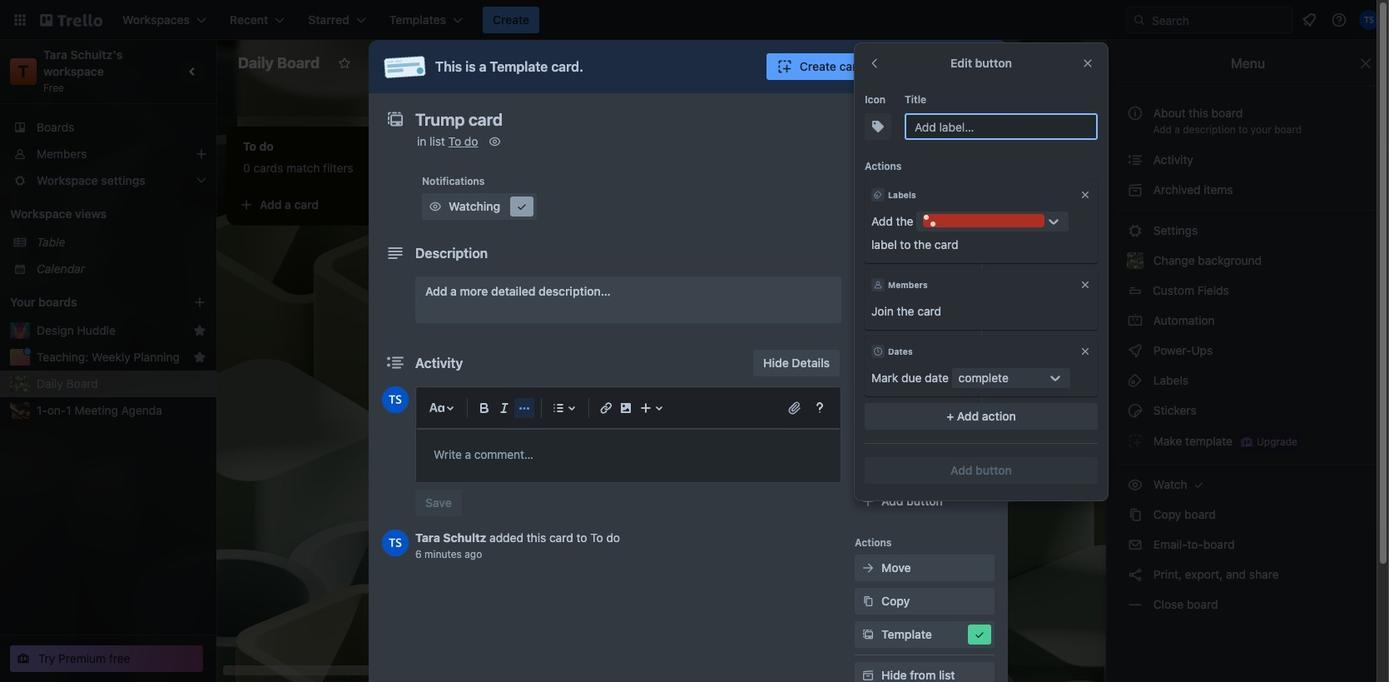 Task type: describe. For each thing, give the bounding box(es) containing it.
sm image inside "automation" link
[[1128, 312, 1144, 329]]

save button
[[416, 490, 462, 516]]

link image
[[596, 398, 616, 418]]

1 add a card from the left
[[260, 197, 319, 212]]

0 horizontal spatial daily board
[[37, 376, 98, 391]]

Search field
[[1147, 7, 1293, 32]]

star or unstar board image
[[338, 57, 352, 70]]

power- inside button
[[659, 86, 698, 100]]

ups down mark due date
[[890, 401, 909, 414]]

workspace for workspace visible
[[392, 56, 453, 70]]

join the card
[[872, 304, 942, 318]]

your
[[1252, 123, 1272, 136]]

watching for watching button to the bottom
[[449, 199, 501, 213]]

1 vertical spatial the
[[915, 237, 932, 252]]

1 0 cards match filters from the left
[[243, 161, 354, 175]]

sm image inside power-ups link
[[1128, 342, 1144, 359]]

sm image inside copy link
[[860, 593, 877, 610]]

a inside about this board add a description to your board
[[1175, 123, 1181, 136]]

details
[[792, 356, 830, 370]]

more
[[460, 284, 488, 298]]

your
[[10, 295, 35, 309]]

upgrade button
[[1237, 432, 1302, 452]]

primary element
[[0, 0, 1390, 40]]

table
[[37, 235, 65, 249]]

in list to do
[[417, 134, 478, 148]]

lists image
[[549, 398, 569, 418]]

calendar link
[[37, 261, 207, 277]]

2 horizontal spatial tara schultz (taraschultz7) image
[[1360, 10, 1380, 30]]

sm image inside cover link
[[860, 325, 877, 341]]

close dialog image
[[975, 53, 995, 73]]

title
[[905, 93, 927, 106]]

settings link
[[1118, 217, 1380, 244]]

sm image inside settings link
[[1128, 222, 1144, 239]]

tara schultz's workspace link
[[43, 47, 126, 78]]

2 filters from the left
[[560, 161, 590, 175]]

boards
[[37, 120, 74, 134]]

search image
[[1133, 13, 1147, 27]]

add inside add a more detailed description… link
[[426, 284, 448, 298]]

starred icon image for design huddle
[[193, 324, 207, 337]]

1 vertical spatial template
[[890, 168, 934, 181]]

board right your on the right of the page
[[1275, 123, 1302, 136]]

0 horizontal spatial members link
[[0, 141, 217, 167]]

mark
[[872, 371, 899, 385]]

editor toolbar toolbar
[[424, 395, 834, 421]]

2 create from template… image from the left
[[899, 198, 913, 212]]

template inside button
[[896, 59, 945, 73]]

this inside about this board add a description to your board
[[1190, 106, 1209, 120]]

0 vertical spatial actions
[[865, 160, 902, 172]]

custom fields for menu
[[1153, 283, 1230, 297]]

email-to-board
[[1151, 537, 1235, 551]]

2 vertical spatial members
[[889, 280, 928, 290]]

sm image inside "activity" link
[[1128, 152, 1144, 168]]

add power-ups link
[[855, 420, 995, 446]]

template button
[[855, 621, 995, 648]]

teaching: weekly planning
[[37, 350, 180, 364]]

description
[[1184, 123, 1236, 136]]

copy for copy
[[882, 594, 911, 608]]

added
[[490, 530, 524, 545]]

agenda
[[121, 403, 162, 417]]

about this board add a description to your board
[[1154, 106, 1302, 136]]

activity inside "activity" link
[[1151, 152, 1194, 167]]

to up add the
[[877, 168, 887, 181]]

close board
[[1151, 597, 1219, 611]]

custom fields button for menu
[[1118, 277, 1380, 304]]

workspace views
[[10, 207, 107, 221]]

1 horizontal spatial tara schultz (taraschultz7) image
[[1005, 82, 1028, 105]]

label to the card
[[872, 237, 959, 252]]

free
[[109, 651, 130, 665]]

1-on-1 meeting agenda link
[[37, 402, 207, 419]]

power-ups inside button
[[659, 86, 720, 100]]

workspace visible
[[392, 56, 491, 70]]

the for add the
[[897, 214, 914, 228]]

add button for topmost add button button
[[951, 463, 1013, 477]]

description
[[416, 246, 488, 261]]

this is a template card.
[[436, 59, 584, 74]]

1 horizontal spatial power-ups
[[855, 401, 909, 414]]

copy link
[[855, 588, 995, 615]]

edit button
[[951, 56, 1013, 70]]

archived items link
[[1118, 177, 1380, 203]]

description…
[[539, 284, 611, 298]]

label
[[872, 237, 897, 252]]

daily board link
[[37, 376, 207, 392]]

t link
[[10, 58, 37, 85]]

sm image inside print, export, and share link
[[1128, 566, 1144, 583]]

close popover image
[[1082, 57, 1095, 70]]

archived
[[1154, 182, 1201, 197]]

button for topmost add button button
[[976, 463, 1013, 477]]

board inside board name text box
[[277, 54, 320, 72]]

join
[[872, 304, 894, 318]]

make template
[[1151, 434, 1233, 448]]

table link
[[37, 234, 207, 251]]

do inside tara schultz added this card to to do 6 minutes ago
[[607, 530, 620, 545]]

to-
[[1188, 537, 1204, 551]]

email-to-board link
[[1118, 531, 1380, 558]]

Board name text field
[[230, 50, 328, 77]]

power- up stickers
[[1154, 343, 1192, 357]]

hide details
[[764, 356, 830, 370]]

custom for add to template
[[882, 359, 925, 373]]

image image
[[616, 398, 636, 418]]

try premium free button
[[10, 645, 203, 672]]

on-
[[47, 403, 66, 417]]

0 horizontal spatial daily
[[37, 376, 63, 391]]

+
[[947, 409, 954, 423]]

power- down date
[[907, 426, 946, 440]]

2 vertical spatial labels
[[1151, 373, 1189, 387]]

create button
[[483, 7, 540, 33]]

save
[[426, 496, 452, 510]]

t
[[18, 62, 29, 81]]

due
[[902, 371, 922, 385]]

this inside tara schultz added this card to to do 6 minutes ago
[[527, 530, 547, 545]]

menu
[[1232, 56, 1266, 71]]

automation button
[[733, 80, 830, 107]]

1 vertical spatial actions
[[855, 536, 892, 549]]

planning
[[134, 350, 180, 364]]

add inside about this board add a description to your board
[[1154, 123, 1172, 136]]

sm image inside "automation" button
[[733, 80, 756, 103]]

export,
[[1186, 567, 1224, 581]]

checklist link
[[855, 253, 995, 280]]

open help dialog image
[[810, 398, 830, 418]]

1 create from template… image from the left
[[426, 198, 440, 212]]

schultz
[[443, 530, 487, 545]]

design
[[37, 323, 74, 337]]

minutes
[[425, 548, 462, 560]]

sm image inside close board link
[[1128, 596, 1144, 613]]

design huddle button
[[37, 322, 187, 339]]

color: red, title: none image
[[924, 214, 1045, 228]]

board inside copy board link
[[1185, 507, 1216, 521]]

0 vertical spatial add button button
[[865, 457, 1098, 484]]

hide
[[764, 356, 789, 370]]

watching for watching button to the top
[[559, 86, 611, 100]]

0 notifications image
[[1300, 10, 1320, 30]]

button for the bottom add button button
[[907, 494, 943, 508]]

fields for menu
[[1198, 283, 1230, 297]]

calendar
[[37, 261, 85, 276]]

copy board
[[1151, 507, 1216, 521]]

italic ⌘i image
[[495, 398, 515, 418]]

members for the left members "link"
[[37, 147, 87, 161]]

card inside tara schultz added this card to to do 6 minutes ago
[[550, 530, 574, 545]]

views
[[75, 207, 107, 221]]

upgrade
[[1257, 436, 1298, 448]]

premium
[[58, 651, 106, 665]]

schultz's
[[70, 47, 123, 62]]

custom fields for add to template
[[882, 359, 960, 373]]

1 vertical spatial add button button
[[855, 488, 995, 515]]

board inside email-to-board 'link'
[[1204, 537, 1235, 551]]

bold ⌘b image
[[475, 398, 495, 418]]

1 vertical spatial members link
[[855, 187, 995, 213]]

1 vertical spatial power-ups
[[1151, 343, 1217, 357]]

starred icon image for teaching: weekly planning
[[193, 351, 207, 364]]

tara for schultz's
[[43, 47, 67, 62]]

create for create
[[493, 12, 530, 27]]

2 0 cards match filters from the left
[[480, 161, 590, 175]]

customize views image
[[584, 55, 600, 72]]

power- down the mark
[[855, 401, 890, 414]]

detailed
[[491, 284, 536, 298]]

huddle
[[77, 323, 116, 337]]

board up "description"
[[1212, 106, 1244, 120]]

move link
[[855, 555, 995, 581]]



Task type: vqa. For each thing, say whether or not it's contained in the screenshot.
to-
yes



Task type: locate. For each thing, give the bounding box(es) containing it.
0 horizontal spatial fields
[[928, 359, 960, 373]]

custom fields button
[[1118, 277, 1380, 304], [855, 358, 995, 375]]

create up this is a template card. at the top left
[[493, 12, 530, 27]]

close
[[1154, 597, 1184, 611]]

2 horizontal spatial add a card button
[[943, 192, 1129, 218]]

card.
[[552, 59, 584, 74]]

fields for add to template
[[928, 359, 960, 373]]

automation down add power-ups link
[[855, 468, 912, 481]]

1 vertical spatial activity
[[416, 356, 463, 371]]

return to previous screen image
[[869, 57, 882, 70]]

ups down the +
[[946, 426, 968, 440]]

tara schultz's workspace free
[[43, 47, 126, 94]]

0 horizontal spatial add a card button
[[233, 192, 420, 218]]

print, export, and share
[[1151, 567, 1280, 581]]

labels down add to template
[[889, 190, 917, 200]]

add button button
[[865, 457, 1098, 484], [855, 488, 995, 515]]

1 horizontal spatial automation
[[855, 468, 912, 481]]

create from template… image up add the
[[899, 198, 913, 212]]

2 horizontal spatial cards
[[963, 161, 993, 175]]

0 vertical spatial labels
[[889, 190, 917, 200]]

0 vertical spatial template
[[490, 59, 548, 74]]

template up title
[[896, 59, 945, 73]]

Main content area, start typing to enter text. text field
[[434, 445, 824, 465]]

template down create button
[[490, 59, 548, 74]]

0 horizontal spatial tara schultz (taraschultz7) image
[[382, 386, 409, 413]]

add a more detailed description…
[[426, 284, 611, 298]]

button
[[976, 56, 1013, 70], [976, 463, 1013, 477], [907, 494, 943, 508]]

tara up the workspace in the top left of the page
[[43, 47, 67, 62]]

to
[[1239, 123, 1249, 136], [877, 168, 887, 181], [901, 237, 911, 252], [577, 530, 588, 545]]

1 vertical spatial custom fields button
[[855, 358, 995, 375]]

your boards with 4 items element
[[10, 292, 168, 312]]

print,
[[1154, 567, 1183, 581]]

0 vertical spatial daily board
[[238, 54, 320, 72]]

3 add a card from the left
[[969, 197, 1029, 212]]

2 vertical spatial the
[[897, 304, 915, 318]]

to inside tara schultz added this card to to do 6 minutes ago
[[591, 530, 604, 545]]

starred icon image right planning at the left
[[193, 351, 207, 364]]

1 vertical spatial automation
[[1151, 313, 1216, 327]]

sm image inside email-to-board 'link'
[[1128, 536, 1144, 553]]

1 vertical spatial labels
[[882, 226, 918, 240]]

custom down change
[[1153, 283, 1195, 297]]

Add label… text field
[[905, 113, 1098, 140]]

custom fields button up "automation" link
[[1118, 277, 1380, 304]]

automation inside button
[[756, 86, 820, 100]]

members down boards
[[37, 147, 87, 161]]

watching down customize views image
[[559, 86, 611, 100]]

sm image inside members "link"
[[860, 192, 877, 208]]

power-ups down the primary element
[[659, 86, 720, 100]]

2 starred icon image from the top
[[193, 351, 207, 364]]

custom fields button for add to template
[[855, 358, 995, 375]]

workspace for workspace views
[[10, 207, 72, 221]]

workspace inside workspace visible button
[[392, 56, 453, 70]]

1 vertical spatial custom
[[882, 359, 925, 373]]

board left star or unstar board "icon"
[[277, 54, 320, 72]]

0 horizontal spatial create from template… image
[[426, 198, 440, 212]]

automation down create card from template button
[[756, 86, 820, 100]]

automation
[[756, 86, 820, 100], [1151, 313, 1216, 327], [855, 468, 912, 481]]

0 horizontal spatial tara
[[43, 47, 67, 62]]

1 vertical spatial watching button
[[422, 193, 537, 220]]

1 vertical spatial starred icon image
[[193, 351, 207, 364]]

this up "description"
[[1190, 106, 1209, 120]]

1 horizontal spatial labels link
[[1118, 367, 1380, 394]]

labels up checklist on the right
[[882, 226, 918, 240]]

email-
[[1154, 537, 1188, 551]]

ago
[[465, 548, 482, 560]]

1 vertical spatial button
[[976, 463, 1013, 477]]

move
[[882, 560, 912, 575]]

1 horizontal spatial workspace
[[392, 56, 453, 70]]

settings
[[1151, 223, 1199, 237]]

0 horizontal spatial activity
[[416, 356, 463, 371]]

sm image inside the stickers 'link'
[[1128, 402, 1144, 419]]

2 horizontal spatial add a card
[[969, 197, 1029, 212]]

1 vertical spatial tara
[[416, 530, 440, 545]]

sm image inside watch link
[[1191, 476, 1208, 493]]

1 vertical spatial tara schultz (taraschultz7) image
[[1005, 82, 1028, 105]]

this
[[1190, 106, 1209, 120], [527, 530, 547, 545]]

ups left "automation" button
[[698, 86, 720, 100]]

3 0 cards match filters from the left
[[953, 161, 1063, 175]]

ups inside add power-ups link
[[946, 426, 968, 440]]

card inside create card from template button
[[840, 59, 865, 73]]

to inside tara schultz added this card to to do 6 minutes ago
[[577, 530, 588, 545]]

stickers link
[[1118, 397, 1380, 424]]

template inside 'button'
[[882, 627, 933, 641]]

0 horizontal spatial automation
[[756, 86, 820, 100]]

board link
[[504, 50, 575, 77]]

ups inside the power-ups button
[[698, 86, 720, 100]]

1 vertical spatial add button
[[882, 494, 943, 508]]

0 vertical spatial watching button
[[529, 80, 621, 107]]

1 horizontal spatial create
[[800, 59, 837, 73]]

is
[[466, 59, 476, 74]]

ups down "automation" link
[[1192, 343, 1214, 357]]

2 horizontal spatial match
[[996, 161, 1030, 175]]

2 match from the left
[[523, 161, 557, 175]]

items
[[1205, 182, 1234, 197]]

workspace up "table"
[[10, 207, 72, 221]]

2 vertical spatial power-ups
[[855, 401, 909, 414]]

date
[[925, 371, 949, 385]]

1 vertical spatial custom fields
[[882, 359, 960, 373]]

0 horizontal spatial create
[[493, 12, 530, 27]]

custom fields button down dates
[[855, 358, 995, 375]]

custom fields down dates
[[882, 359, 960, 373]]

fields right due
[[928, 359, 960, 373]]

board inside close board link
[[1188, 597, 1219, 611]]

0 vertical spatial button
[[976, 56, 1013, 70]]

the up label to the card
[[897, 214, 914, 228]]

0 horizontal spatial filters
[[323, 161, 354, 175]]

notifications
[[422, 175, 485, 187]]

2 close image from the top
[[1080, 279, 1092, 291]]

board up print, export, and share
[[1204, 537, 1235, 551]]

1 vertical spatial close image
[[1080, 279, 1092, 291]]

try premium free
[[38, 651, 130, 665]]

0 vertical spatial activity
[[1151, 152, 1194, 167]]

0 horizontal spatial cards
[[254, 161, 283, 175]]

template
[[490, 59, 548, 74], [882, 627, 933, 641]]

dates
[[889, 346, 913, 356]]

tara schultz (taraschultz7) image right open information menu icon
[[1360, 10, 1380, 30]]

daily board inside board name text box
[[238, 54, 320, 72]]

1 match from the left
[[287, 161, 320, 175]]

starred icon image down add board image
[[193, 324, 207, 337]]

this right added
[[527, 530, 547, 545]]

open information menu image
[[1332, 12, 1348, 28]]

create for create card from template
[[800, 59, 837, 73]]

add button up "move" link
[[882, 494, 943, 508]]

0 vertical spatial tara
[[43, 47, 67, 62]]

1 horizontal spatial daily
[[238, 54, 274, 72]]

complete
[[959, 371, 1009, 385]]

custom down dates
[[882, 359, 925, 373]]

2 vertical spatial button
[[907, 494, 943, 508]]

2 vertical spatial automation
[[855, 468, 912, 481]]

watching button
[[529, 80, 621, 107], [422, 193, 537, 220]]

1 close image from the top
[[1080, 189, 1092, 201]]

1 horizontal spatial create from template… image
[[899, 198, 913, 212]]

2 add a card from the left
[[496, 197, 556, 212]]

tara inside tara schultz added this card to to do 6 minutes ago
[[416, 530, 440, 545]]

daily board up 1
[[37, 376, 98, 391]]

2 horizontal spatial 0 cards match filters
[[953, 161, 1063, 175]]

1 horizontal spatial daily board
[[238, 54, 320, 72]]

0 vertical spatial labels link
[[855, 220, 995, 247]]

add board image
[[193, 296, 207, 309]]

print, export, and share link
[[1118, 561, 1380, 588]]

create card from template button
[[767, 53, 955, 80]]

template right 'make'
[[1186, 434, 1233, 448]]

board up to-
[[1185, 507, 1216, 521]]

watching button down card.
[[529, 80, 621, 107]]

1 horizontal spatial watching
[[559, 86, 611, 100]]

to do link
[[449, 134, 478, 148]]

0 horizontal spatial do
[[465, 134, 478, 148]]

board inside daily board link
[[66, 376, 98, 391]]

ups
[[698, 86, 720, 100], [1192, 343, 1214, 357], [890, 401, 909, 414], [946, 426, 968, 440]]

3 cards from the left
[[963, 161, 993, 175]]

power-ups down the mark
[[855, 401, 909, 414]]

labels
[[889, 190, 917, 200], [882, 226, 918, 240], [1151, 373, 1189, 387]]

0 cards match filters
[[243, 161, 354, 175], [480, 161, 590, 175], [953, 161, 1063, 175]]

template down copy link
[[882, 627, 933, 641]]

make
[[1154, 434, 1183, 448]]

tara schultz (taraschultz7) image
[[382, 530, 409, 556]]

change
[[1154, 253, 1196, 267]]

match for third "add a card" button from the left
[[996, 161, 1030, 175]]

0 horizontal spatial add button
[[882, 494, 943, 508]]

0 horizontal spatial board
[[66, 376, 98, 391]]

members
[[37, 147, 87, 161], [882, 192, 934, 207], [889, 280, 928, 290]]

sm image
[[870, 118, 887, 135], [1128, 182, 1144, 198], [860, 192, 877, 208], [860, 225, 877, 242], [860, 258, 877, 275], [1128, 342, 1144, 359], [1128, 372, 1144, 389], [1128, 402, 1144, 419], [1191, 476, 1208, 493], [1128, 536, 1144, 553], [860, 560, 877, 576], [1128, 596, 1144, 613], [860, 626, 877, 643], [972, 626, 989, 643]]

automation link
[[1118, 307, 1380, 334]]

0 vertical spatial create
[[493, 12, 530, 27]]

2 add a card button from the left
[[470, 192, 656, 218]]

add inside add power-ups link
[[882, 426, 904, 440]]

tara for schultz
[[416, 530, 440, 545]]

1 horizontal spatial members link
[[855, 187, 995, 213]]

0 vertical spatial automation
[[756, 86, 820, 100]]

activity link
[[1118, 147, 1380, 173]]

your boards
[[10, 295, 77, 309]]

0 horizontal spatial custom fields
[[882, 359, 960, 373]]

copy
[[1154, 507, 1182, 521], [882, 594, 911, 608]]

add button for the bottom add button button
[[882, 494, 943, 508]]

sm image inside the archived items link
[[1128, 182, 1144, 198]]

2 cards from the left
[[490, 161, 520, 175]]

boards link
[[0, 114, 217, 141]]

0 vertical spatial starred icon image
[[193, 324, 207, 337]]

workspace
[[392, 56, 453, 70], [10, 207, 72, 221]]

0 horizontal spatial custom fields button
[[855, 358, 995, 375]]

1 vertical spatial to
[[591, 530, 604, 545]]

board left customize views image
[[533, 56, 565, 70]]

1 cards from the left
[[254, 161, 283, 175]]

text styles image
[[427, 398, 447, 418]]

the up checklist link
[[915, 237, 932, 252]]

1 vertical spatial create
[[800, 59, 837, 73]]

to right the label
[[901, 237, 911, 252]]

close image for add
[[1080, 189, 1092, 201]]

match
[[287, 161, 320, 175], [523, 161, 557, 175], [996, 161, 1030, 175]]

button up "move" link
[[907, 494, 943, 508]]

add button button down the + add action
[[865, 457, 1098, 484]]

labels link down power-ups link
[[1118, 367, 1380, 394]]

workspace left is
[[392, 56, 453, 70]]

0 vertical spatial daily
[[238, 54, 274, 72]]

members for bottommost members "link"
[[882, 192, 934, 207]]

workspace visible button
[[362, 50, 501, 77]]

add button button up "move" link
[[855, 488, 995, 515]]

watching down notifications
[[449, 199, 501, 213]]

add button down the + add action
[[951, 463, 1013, 477]]

add a more detailed description… link
[[416, 276, 842, 323]]

copy up the email-
[[1154, 507, 1182, 521]]

custom fields down change background
[[1153, 283, 1230, 297]]

power-ups link
[[1118, 337, 1380, 364]]

1 horizontal spatial tara
[[416, 530, 440, 545]]

mark due date
[[872, 371, 949, 385]]

archived items
[[1151, 182, 1234, 197]]

1 vertical spatial do
[[607, 530, 620, 545]]

1 horizontal spatial custom fields
[[1153, 283, 1230, 297]]

watching button down notifications
[[422, 193, 537, 220]]

from
[[868, 59, 893, 73]]

share
[[1250, 567, 1280, 581]]

actions up move
[[855, 536, 892, 549]]

action
[[983, 409, 1017, 423]]

0 horizontal spatial add a card
[[260, 197, 319, 212]]

change background link
[[1118, 247, 1380, 274]]

2 horizontal spatial board
[[533, 56, 565, 70]]

None text field
[[407, 105, 957, 135]]

sm image inside watch link
[[1128, 476, 1144, 493]]

create card from template
[[800, 59, 945, 73]]

actions
[[865, 160, 902, 172], [855, 536, 892, 549]]

labels link up checklist link
[[855, 220, 995, 247]]

button right edit
[[976, 56, 1013, 70]]

create from template… image
[[426, 198, 440, 212], [899, 198, 913, 212]]

activity up "text styles" image
[[416, 356, 463, 371]]

close image
[[1080, 346, 1092, 357]]

power-ups button
[[625, 80, 730, 107]]

actions up add the
[[865, 160, 902, 172]]

to
[[449, 134, 461, 148], [591, 530, 604, 545]]

daily board left star or unstar board "icon"
[[238, 54, 320, 72]]

1 horizontal spatial match
[[523, 161, 557, 175]]

1 starred icon image from the top
[[193, 324, 207, 337]]

close image for join the card
[[1080, 279, 1092, 291]]

1 vertical spatial daily board
[[37, 376, 98, 391]]

to left your on the right of the page
[[1239, 123, 1249, 136]]

attach and insert link image
[[787, 400, 804, 416]]

the right join
[[897, 304, 915, 318]]

1 vertical spatial labels link
[[1118, 367, 1380, 394]]

0 horizontal spatial custom
[[882, 359, 925, 373]]

1 horizontal spatial template
[[882, 627, 933, 641]]

labels up stickers
[[1151, 373, 1189, 387]]

1 vertical spatial this
[[527, 530, 547, 545]]

activity up archived
[[1151, 152, 1194, 167]]

members up add the
[[882, 192, 934, 207]]

1 horizontal spatial custom fields button
[[1118, 277, 1380, 304]]

about
[[1154, 106, 1186, 120]]

board up 1
[[66, 376, 98, 391]]

the
[[897, 214, 914, 228], [915, 237, 932, 252], [897, 304, 915, 318]]

3 match from the left
[[996, 161, 1030, 175]]

board inside board link
[[533, 56, 565, 70]]

2 vertical spatial tara schultz (taraschultz7) image
[[382, 386, 409, 413]]

sm image
[[733, 80, 756, 103], [487, 133, 503, 150], [1128, 152, 1144, 168], [427, 198, 444, 215], [514, 198, 530, 215], [1128, 222, 1144, 239], [1128, 312, 1144, 329], [860, 325, 877, 341], [1128, 432, 1144, 449], [1128, 476, 1144, 493], [1128, 506, 1144, 523], [1128, 566, 1144, 583], [860, 593, 877, 610], [860, 667, 877, 682]]

ups inside power-ups link
[[1192, 343, 1214, 357]]

template up add the
[[890, 168, 934, 181]]

+ add action
[[947, 409, 1017, 423]]

0 vertical spatial watching
[[559, 86, 611, 100]]

members link down boards
[[0, 141, 217, 167]]

0 vertical spatial power-ups
[[659, 86, 720, 100]]

power-ups up stickers
[[1151, 343, 1217, 357]]

copy for copy board
[[1154, 507, 1182, 521]]

add power-ups
[[882, 426, 968, 440]]

tara
[[43, 47, 67, 62], [416, 530, 440, 545]]

1 vertical spatial members
[[882, 192, 934, 207]]

0 vertical spatial copy
[[1154, 507, 1182, 521]]

3 filters from the left
[[1033, 161, 1063, 175]]

design huddle
[[37, 323, 116, 337]]

to right added
[[577, 530, 588, 545]]

2 horizontal spatial automation
[[1151, 313, 1216, 327]]

fields down change background
[[1198, 283, 1230, 297]]

daily
[[238, 54, 274, 72], [37, 376, 63, 391]]

1 filters from the left
[[323, 161, 354, 175]]

tara schultz (taraschultz7) image up add label… text box
[[1005, 82, 1028, 105]]

copy board link
[[1118, 501, 1380, 528]]

add
[[1154, 123, 1172, 136], [855, 168, 875, 181], [260, 197, 282, 212], [496, 197, 518, 212], [969, 197, 991, 212], [872, 214, 893, 228], [426, 284, 448, 298], [958, 409, 980, 423], [882, 426, 904, 440], [951, 463, 973, 477], [882, 494, 904, 508]]

match for 2nd "add a card" button
[[523, 161, 557, 175]]

custom for menu
[[1153, 283, 1195, 297]]

copy down move
[[882, 594, 911, 608]]

0 vertical spatial to
[[449, 134, 461, 148]]

create from template… image down notifications
[[426, 198, 440, 212]]

0 vertical spatial custom fields button
[[1118, 277, 1380, 304]]

attachment
[[882, 292, 946, 306]]

2 vertical spatial template
[[1186, 434, 1233, 448]]

1 vertical spatial workspace
[[10, 207, 72, 221]]

tara schultz (taraschultz7) image left "text styles" image
[[382, 386, 409, 413]]

list
[[430, 134, 445, 148]]

create inside the primary element
[[493, 12, 530, 27]]

button down action
[[976, 463, 1013, 477]]

1 horizontal spatial custom
[[1153, 283, 1195, 297]]

0 vertical spatial the
[[897, 214, 914, 228]]

power- down the primary element
[[659, 86, 698, 100]]

daily inside board name text box
[[238, 54, 274, 72]]

0 vertical spatial fields
[[1198, 283, 1230, 297]]

1 horizontal spatial add button
[[951, 463, 1013, 477]]

power-
[[659, 86, 698, 100], [1154, 343, 1192, 357], [855, 401, 890, 414], [907, 426, 946, 440]]

in
[[417, 134, 427, 148]]

teaching:
[[37, 350, 88, 364]]

the for join the card
[[897, 304, 915, 318]]

board
[[277, 54, 320, 72], [533, 56, 565, 70], [66, 376, 98, 391]]

create up "automation" button
[[800, 59, 837, 73]]

tara schultz added this card to to do 6 minutes ago
[[416, 530, 620, 560]]

members link up add the
[[855, 187, 995, 213]]

0 horizontal spatial workspace
[[10, 207, 72, 221]]

0 horizontal spatial match
[[287, 161, 320, 175]]

board down export,
[[1188, 597, 1219, 611]]

0 horizontal spatial 0 cards match filters
[[243, 161, 354, 175]]

1 vertical spatial watching
[[449, 199, 501, 213]]

sm image inside copy board link
[[1128, 506, 1144, 523]]

1 add a card button from the left
[[233, 192, 420, 218]]

1-
[[37, 403, 47, 417]]

more formatting image
[[515, 398, 535, 418]]

tara schultz (taraschultz7) image
[[1360, 10, 1380, 30], [1005, 82, 1028, 105], [382, 386, 409, 413]]

1 horizontal spatial to
[[591, 530, 604, 545]]

close image
[[1080, 189, 1092, 201], [1080, 279, 1092, 291]]

automation down change
[[1151, 313, 1216, 327]]

1 vertical spatial template
[[882, 627, 933, 641]]

sm image inside "move" link
[[860, 560, 877, 576]]

tara up the 6
[[416, 530, 440, 545]]

1 horizontal spatial fields
[[1198, 283, 1230, 297]]

sm image inside checklist link
[[860, 258, 877, 275]]

tara inside tara schultz's workspace free
[[43, 47, 67, 62]]

members up the attachment
[[889, 280, 928, 290]]

starred icon image
[[193, 324, 207, 337], [193, 351, 207, 364]]

3 add a card button from the left
[[943, 192, 1129, 218]]

to inside about this board add a description to your board
[[1239, 123, 1249, 136]]



